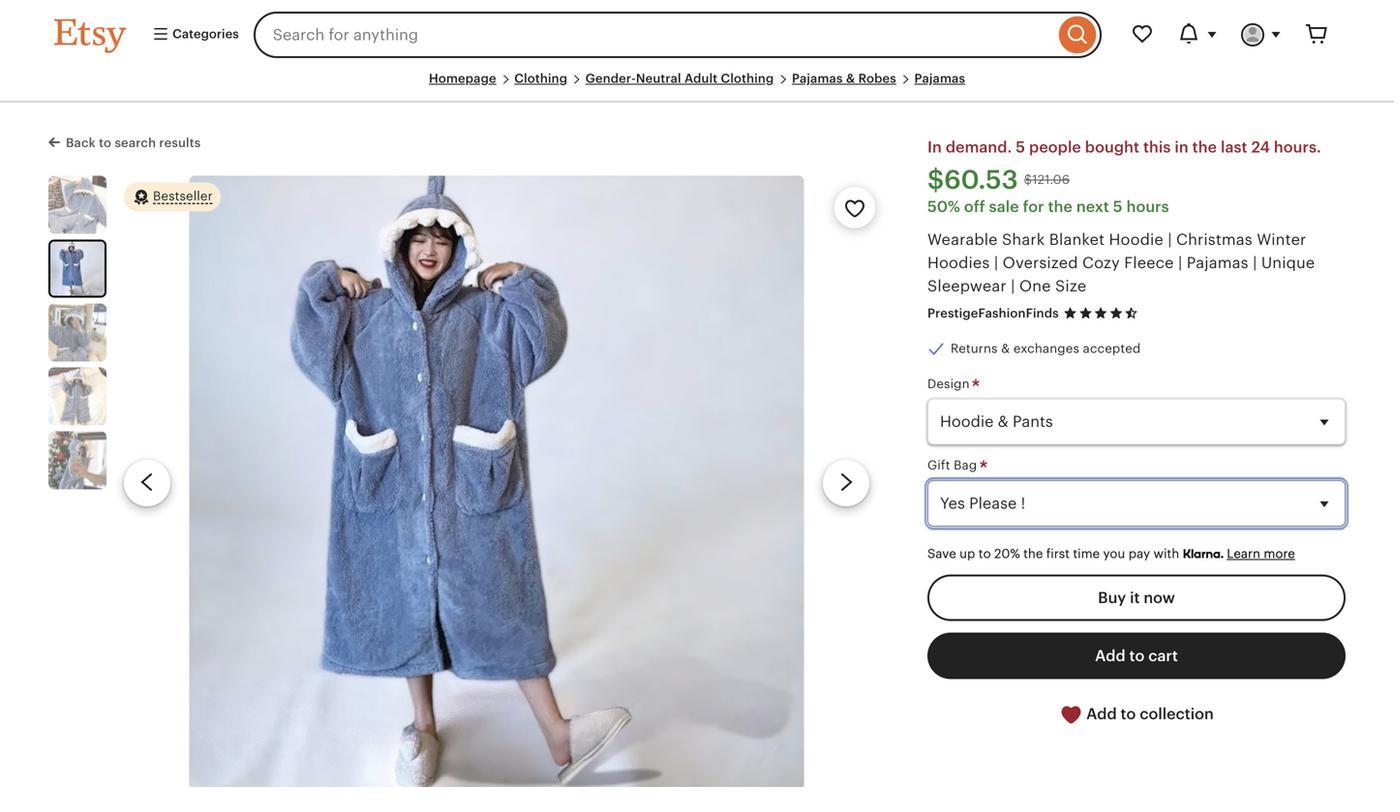 Task type: locate. For each thing, give the bounding box(es) containing it.
0 horizontal spatial pajamas
[[792, 71, 843, 86]]

menu bar
[[54, 70, 1341, 103]]

0 vertical spatial &
[[846, 71, 856, 86]]

to
[[99, 136, 112, 150], [979, 547, 991, 561], [1130, 647, 1145, 665], [1121, 706, 1137, 723]]

24
[[1252, 139, 1271, 156]]

5
[[1016, 139, 1026, 156], [1114, 198, 1123, 215]]

50% off sale for the next 5 hours
[[928, 198, 1170, 215]]

add inside add to collection button
[[1087, 706, 1118, 723]]

the left first
[[1024, 547, 1044, 561]]

$60.53
[[928, 165, 1019, 194]]

pajamas & robes link
[[792, 71, 897, 86]]

prestigefashionfinds link
[[928, 306, 1059, 320]]

1 vertical spatial &
[[1002, 342, 1011, 356]]

one
[[1020, 277, 1052, 295]]

the
[[1193, 139, 1218, 156], [1049, 198, 1073, 215], [1024, 547, 1044, 561]]

2 vertical spatial the
[[1024, 547, 1044, 561]]

& right returns
[[1002, 342, 1011, 356]]

back to search results link
[[48, 132, 201, 152]]

next
[[1077, 198, 1110, 215]]

off
[[965, 198, 986, 215]]

1 horizontal spatial &
[[1002, 342, 1011, 356]]

&
[[846, 71, 856, 86], [1002, 342, 1011, 356]]

& left robes
[[846, 71, 856, 86]]

time
[[1074, 547, 1100, 561]]

1 horizontal spatial the
[[1049, 198, 1073, 215]]

with
[[1154, 547, 1180, 561]]

None search field
[[254, 12, 1102, 58]]

add left cart
[[1096, 647, 1126, 665]]

gender-
[[586, 71, 636, 86]]

buy it now
[[1099, 589, 1176, 607]]

gift bag
[[928, 458, 981, 473]]

oversized
[[1003, 254, 1079, 272]]

| up 'sleepwear'
[[995, 254, 999, 272]]

gender-neutral adult clothing link
[[586, 71, 774, 86]]

0 horizontal spatial clothing
[[515, 71, 568, 86]]

1 horizontal spatial wearable shark blanket hoodie christmas winter hoodies image 2 image
[[189, 176, 805, 788]]

| left unique
[[1253, 254, 1258, 272]]

add inside add to cart button
[[1096, 647, 1126, 665]]

returns & exchanges accepted
[[951, 342, 1141, 356]]

add to collection button
[[928, 691, 1346, 739]]

to for back to search results
[[99, 136, 112, 150]]

pajamas left robes
[[792, 71, 843, 86]]

to left cart
[[1130, 647, 1145, 665]]

unique
[[1262, 254, 1316, 272]]

0 horizontal spatial 5
[[1016, 139, 1026, 156]]

50%
[[928, 198, 961, 215]]

2 clothing from the left
[[721, 71, 774, 86]]

demand.
[[946, 139, 1013, 156]]

clothing
[[515, 71, 568, 86], [721, 71, 774, 86]]

add to cart
[[1096, 647, 1179, 665]]

pajamas down christmas
[[1187, 254, 1249, 272]]

0 horizontal spatial the
[[1024, 547, 1044, 561]]

5 left people
[[1016, 139, 1026, 156]]

0 vertical spatial the
[[1193, 139, 1218, 156]]

to left collection
[[1121, 706, 1137, 723]]

|
[[1168, 231, 1173, 248], [995, 254, 999, 272], [1179, 254, 1183, 272], [1253, 254, 1258, 272], [1011, 277, 1016, 295]]

clothing left gender- at the top
[[515, 71, 568, 86]]

wearable shark blanket hoodie christmas winter hoodies image 3 image
[[48, 303, 107, 362]]

pajamas & robes
[[792, 71, 897, 86]]

pajamas for pajamas & robes
[[792, 71, 843, 86]]

wearable shark blanket hoodie christmas winter hoodies image 2 image
[[189, 176, 805, 788], [50, 241, 105, 296]]

neutral
[[636, 71, 682, 86]]

learn more button
[[1227, 547, 1296, 561]]

to right back
[[99, 136, 112, 150]]

| left one
[[1011, 277, 1016, 295]]

sale
[[990, 198, 1020, 215]]

5 right next
[[1114, 198, 1123, 215]]

1 clothing from the left
[[515, 71, 568, 86]]

2 horizontal spatial the
[[1193, 139, 1218, 156]]

0 horizontal spatial &
[[846, 71, 856, 86]]

to right up
[[979, 547, 991, 561]]

0 vertical spatial 5
[[1016, 139, 1026, 156]]

clothing right the adult
[[721, 71, 774, 86]]

now
[[1144, 589, 1176, 607]]

pajamas for pajamas link
[[915, 71, 966, 86]]

1 vertical spatial 5
[[1114, 198, 1123, 215]]

to inside save up to 20% the first time you pay with klarna. learn more
[[979, 547, 991, 561]]

add down add to cart button
[[1087, 706, 1118, 723]]

0 vertical spatial add
[[1096, 647, 1126, 665]]

to for add to cart
[[1130, 647, 1145, 665]]

wearable shark blanket hoodie christmas winter hoodies image 1 image
[[48, 176, 107, 234]]

$60.53 $121.06
[[928, 165, 1070, 194]]

gender-neutral adult clothing
[[586, 71, 774, 86]]

first
[[1047, 547, 1070, 561]]

1 vertical spatial the
[[1049, 198, 1073, 215]]

1 vertical spatial add
[[1087, 706, 1118, 723]]

sleepwear
[[928, 277, 1007, 295]]

prestigefashionfinds
[[928, 306, 1059, 320]]

hours
[[1127, 198, 1170, 215]]

1 horizontal spatial 5
[[1114, 198, 1123, 215]]

add
[[1096, 647, 1126, 665], [1087, 706, 1118, 723]]

wearable shark blanket hoodie christmas winter hoodies image 4 image
[[48, 367, 107, 426]]

search
[[115, 136, 156, 150]]

& for pajamas
[[846, 71, 856, 86]]

homepage
[[429, 71, 497, 86]]

exchanges
[[1014, 342, 1080, 356]]

wearable
[[928, 231, 998, 248]]

pajamas inside wearable shark blanket hoodie | christmas winter hoodies | oversized cozy fleece | pajamas | unique sleepwear | one size
[[1187, 254, 1249, 272]]

clothing link
[[515, 71, 568, 86]]

the for you
[[1024, 547, 1044, 561]]

this
[[1144, 139, 1171, 156]]

categories button
[[138, 17, 248, 52]]

$121.06
[[1025, 173, 1070, 187]]

the right in
[[1193, 139, 1218, 156]]

save up to 20% the first time you pay with klarna. learn more
[[928, 547, 1296, 562]]

shark
[[1003, 231, 1045, 248]]

1 horizontal spatial pajamas
[[915, 71, 966, 86]]

pajamas
[[792, 71, 843, 86], [915, 71, 966, 86], [1187, 254, 1249, 272]]

1 horizontal spatial clothing
[[721, 71, 774, 86]]

collection
[[1140, 706, 1214, 723]]

cozy
[[1083, 254, 1121, 272]]

2 horizontal spatial pajamas
[[1187, 254, 1249, 272]]

the inside save up to 20% the first time you pay with klarna. learn more
[[1024, 547, 1044, 561]]

the right "for"
[[1049, 198, 1073, 215]]

menu bar containing homepage
[[54, 70, 1341, 103]]

learn
[[1227, 547, 1261, 561]]

in
[[1175, 139, 1189, 156]]

pajamas right robes
[[915, 71, 966, 86]]



Task type: vqa. For each thing, say whether or not it's contained in the screenshot.
Items
no



Task type: describe. For each thing, give the bounding box(es) containing it.
for
[[1023, 198, 1045, 215]]

accepted
[[1083, 342, 1141, 356]]

hoodies
[[928, 254, 990, 272]]

wearable shark blanket hoodie christmas winter hoodies image 5 image
[[48, 431, 107, 489]]

0 horizontal spatial wearable shark blanket hoodie christmas winter hoodies image 2 image
[[50, 241, 105, 296]]

robes
[[859, 71, 897, 86]]

categories banner
[[19, 0, 1375, 70]]

in
[[928, 139, 942, 156]]

buy
[[1099, 589, 1127, 607]]

blanket
[[1050, 231, 1105, 248]]

design
[[928, 377, 974, 391]]

up
[[960, 547, 976, 561]]

pajamas link
[[915, 71, 966, 86]]

homepage link
[[429, 71, 497, 86]]

to for add to collection
[[1121, 706, 1137, 723]]

& for returns
[[1002, 342, 1011, 356]]

20%
[[995, 547, 1021, 561]]

cart
[[1149, 647, 1179, 665]]

none search field inside categories banner
[[254, 12, 1102, 58]]

it
[[1130, 589, 1141, 607]]

| right 'fleece'
[[1179, 254, 1183, 272]]

bestseller button
[[124, 181, 221, 212]]

wearable shark blanket hoodie | christmas winter hoodies | oversized cozy fleece | pajamas | unique sleepwear | one size
[[928, 231, 1316, 295]]

people
[[1030, 139, 1082, 156]]

add for add to collection
[[1087, 706, 1118, 723]]

add for add to cart
[[1096, 647, 1126, 665]]

hours.
[[1275, 139, 1322, 156]]

save
[[928, 547, 957, 561]]

pay
[[1129, 547, 1151, 561]]

hoodie
[[1110, 231, 1164, 248]]

buy it now button
[[928, 575, 1346, 621]]

results
[[159, 136, 201, 150]]

| up 'fleece'
[[1168, 231, 1173, 248]]

fleece
[[1125, 254, 1175, 272]]

in demand. 5 people bought this in the last 24 hours.
[[928, 139, 1322, 156]]

winter
[[1257, 231, 1307, 248]]

back
[[66, 136, 96, 150]]

last
[[1221, 139, 1248, 156]]

you
[[1104, 547, 1126, 561]]

add to cart button
[[928, 633, 1346, 679]]

returns
[[951, 342, 998, 356]]

bag
[[954, 458, 978, 473]]

size
[[1056, 277, 1087, 295]]

bestseller
[[153, 189, 213, 203]]

klarna.
[[1183, 547, 1224, 562]]

the for hours
[[1049, 198, 1073, 215]]

categories
[[170, 27, 239, 41]]

more
[[1264, 547, 1296, 561]]

bought
[[1086, 139, 1140, 156]]

gift
[[928, 458, 951, 473]]

Search for anything text field
[[254, 12, 1055, 58]]

adult
[[685, 71, 718, 86]]

christmas
[[1177, 231, 1253, 248]]

back to search results
[[66, 136, 201, 150]]

add to collection
[[1083, 706, 1214, 723]]



